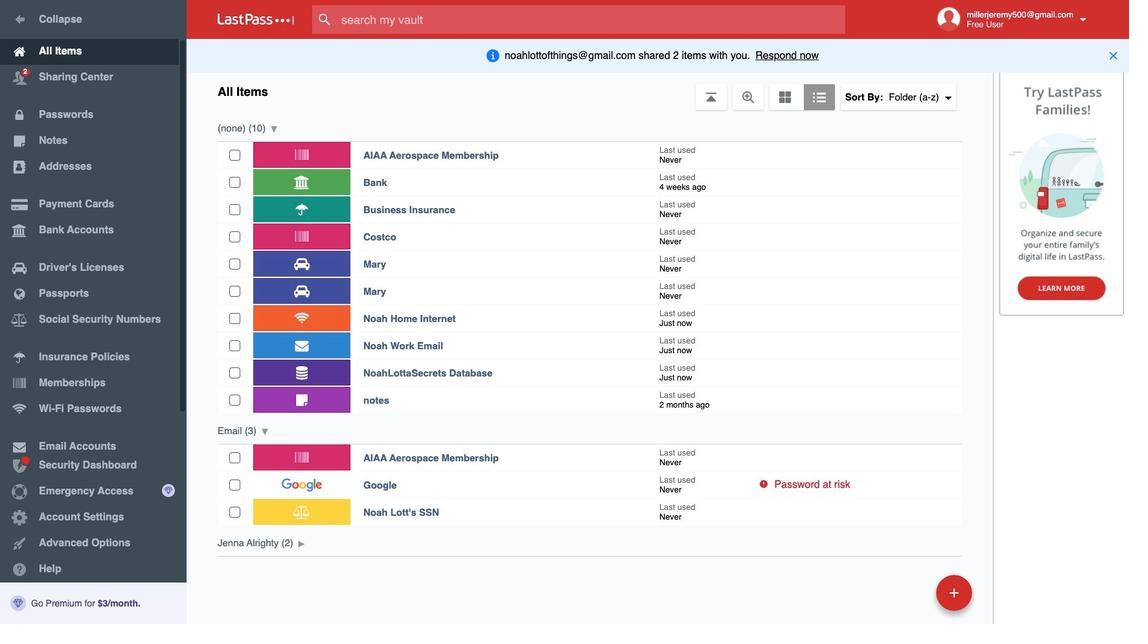 Task type: describe. For each thing, give the bounding box(es) containing it.
new item navigation
[[847, 571, 980, 624]]

new item element
[[847, 574, 977, 611]]

lastpass image
[[218, 14, 294, 25]]

vault options navigation
[[187, 71, 993, 110]]



Task type: locate. For each thing, give the bounding box(es) containing it.
Search search field
[[312, 5, 871, 34]]

main navigation navigation
[[0, 0, 187, 624]]

search my vault text field
[[312, 5, 871, 34]]



Task type: vqa. For each thing, say whether or not it's contained in the screenshot.
"New item" navigation
yes



